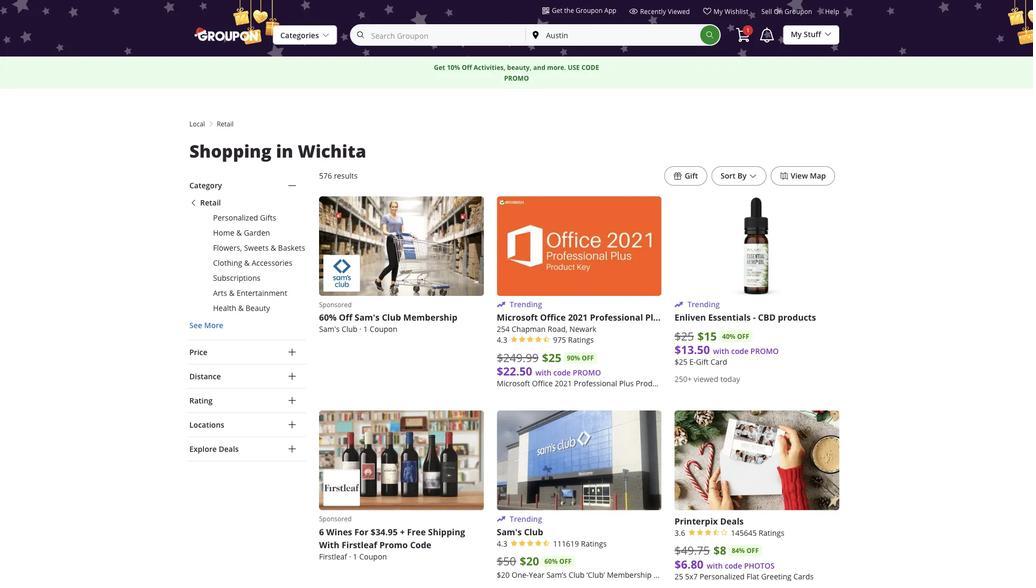 Task type: describe. For each thing, give the bounding box(es) containing it.
my for my wishlist
[[714, 7, 723, 16]]

with inside $50 $20 60% off $20 one-year sam's club 'club' membership with auto-renew (new members only)
[[654, 570, 669, 580]]

4.3 for 111619 ratings
[[497, 539, 508, 549]]

code for $15
[[732, 347, 749, 357]]

the
[[564, 6, 574, 15]]

arts
[[213, 288, 227, 298]]

price button
[[187, 341, 306, 364]]

trending for enliven essentials - cbd products
[[688, 300, 720, 310]]

category
[[190, 181, 222, 191]]

$50
[[497, 554, 516, 569]]

$25 left the e- at right
[[675, 357, 688, 367]]

printerpix deals
[[675, 515, 744, 527]]

0 vertical spatial -
[[753, 312, 756, 324]]

$6.80
[[675, 557, 704, 572]]

deals for printerpix deals
[[721, 515, 744, 527]]

trending for sam's club
[[510, 514, 542, 524]]

my wishlist link
[[703, 7, 749, 20]]

off for $8
[[747, 546, 759, 556]]

deals for explore deals
[[219, 444, 239, 454]]

wines
[[326, 526, 352, 538]]

& right arts
[[229, 288, 235, 298]]

cbd
[[758, 312, 776, 324]]

microsoft inside $249.99 $25 90% off $22.50 with code promo microsoft office 2021 professional plus product key - lifetime for windows 1pc
[[497, 379, 530, 389]]

retail inside breadcrumbs element
[[217, 120, 234, 128]]

by
[[738, 171, 747, 181]]

recently
[[640, 7, 666, 16]]

off for $25
[[582, 354, 594, 363]]

health & beauty link
[[190, 303, 306, 314]]

$22.50
[[497, 364, 533, 379]]

with for $8
[[707, 561, 723, 571]]

categories
[[280, 30, 319, 40]]

trending for microsoft office 2021 professional plus
[[510, 300, 542, 310]]

enliven essentials - cbd products
[[675, 312, 817, 324]]

1 link
[[735, 25, 754, 45]]

e-
[[690, 357, 696, 367]]

chapman
[[512, 324, 546, 334]]

ratings for 975 ratings
[[568, 335, 594, 345]]

free
[[407, 526, 426, 538]]

newark
[[570, 324, 597, 334]]

145645 ratings
[[731, 528, 785, 538]]

sponsored 60% off sam's club membership sam's club    ·    1 coupon
[[319, 301, 458, 334]]

code
[[410, 539, 432, 551]]

personalized gifts home & garden flowers, sweets & baskets clothing & accessories subscriptions arts & entertainment health & beauty
[[213, 213, 305, 313]]

promo for $15
[[751, 347, 779, 357]]

garden
[[244, 228, 270, 238]]

10%
[[447, 63, 460, 72]]

health
[[213, 303, 236, 313]]

sam's
[[547, 570, 567, 580]]

flowers, sweets & baskets link
[[190, 243, 306, 254]]

+
[[400, 526, 405, 538]]

use
[[568, 63, 580, 72]]

local
[[190, 120, 205, 128]]

promo for $25
[[573, 368, 601, 378]]

gifts
[[260, 213, 276, 223]]

40%
[[723, 332, 736, 341]]

beauty
[[246, 303, 270, 313]]

explore
[[190, 444, 217, 454]]

Search Groupon search field
[[350, 24, 721, 46]]

results
[[334, 171, 358, 181]]

category list
[[190, 198, 306, 331]]

see more button
[[190, 320, 223, 331]]

get 10% off activities, beauty, and more. use code promo
[[434, 63, 599, 83]]

$25 down the 'enliven'
[[675, 329, 694, 344]]

locations button
[[187, 413, 306, 437]]

sponsored 6 wines for $34.95 + free shipping with firstleaf promo code firstleaf    ·    1 coupon
[[319, 515, 465, 562]]

975
[[553, 335, 566, 345]]

activities,
[[474, 63, 506, 72]]

subscriptions
[[213, 273, 261, 283]]

clothing & accessories link
[[190, 258, 306, 269]]

250+
[[675, 375, 692, 385]]

see
[[190, 321, 202, 331]]

off for 60%
[[339, 312, 353, 324]]

- inside $249.99 $25 90% off $22.50 with code promo microsoft office 2021 professional plus product key - lifetime for windows 1pc
[[680, 379, 683, 389]]

111619
[[553, 539, 579, 549]]

office inside the microsoft office 2021 professional plus 254 chapman road, newark
[[540, 312, 566, 324]]

plus inside the microsoft office 2021 professional plus 254 chapman road, newark
[[646, 312, 664, 324]]

promo
[[380, 539, 408, 551]]

recently viewed link
[[630, 7, 690, 20]]

coupon inside 'sponsored 6 wines for $34.95 + free shipping with firstleaf promo code firstleaf    ·    1 coupon'
[[359, 552, 387, 562]]

1 vertical spatial sam's
[[319, 324, 340, 334]]

2021 inside $249.99 $25 90% off $22.50 with code promo microsoft office 2021 professional plus product key - lifetime for windows 1pc
[[555, 379, 572, 389]]

$8
[[714, 543, 727, 559]]

250+ viewed today
[[675, 375, 741, 385]]

$34.95
[[371, 526, 398, 538]]

Search Groupon search field
[[351, 25, 526, 45]]

products
[[778, 312, 817, 324]]

90%
[[567, 354, 580, 363]]

map
[[810, 171, 826, 181]]

with for $25
[[536, 368, 552, 378]]

baskets
[[278, 243, 305, 253]]

retail inside category list
[[200, 198, 221, 208]]

off for $15
[[738, 332, 750, 341]]

& up accessories
[[271, 243, 276, 253]]

personalized gifts link
[[190, 213, 306, 223]]

search element
[[701, 25, 720, 45]]

key
[[666, 379, 678, 389]]

home & garden link
[[190, 228, 306, 238]]

sell
[[762, 7, 773, 16]]

sam's club
[[497, 526, 544, 538]]

locations
[[190, 420, 224, 430]]

sell on groupon
[[762, 7, 813, 16]]

$249.99 $25 90% off $22.50 with code promo microsoft office 2021 professional plus product key - lifetime for windows 1pc
[[497, 350, 775, 389]]

1 inside sponsored 60% off sam's club membership sam's club    ·    1 coupon
[[364, 324, 368, 334]]

sponsored for wines
[[319, 515, 352, 524]]

gift inside gift button
[[685, 171, 698, 181]]

recently viewed
[[640, 7, 690, 16]]

sort
[[721, 171, 736, 181]]

· inside 'sponsored 6 wines for $34.95 + free shipping with firstleaf promo code firstleaf    ·    1 coupon'
[[349, 552, 351, 562]]

$49.75 $8 84% off $6.80 with code photos
[[675, 543, 775, 572]]

60% inside $50 $20 60% off $20 one-year sam's club 'club' membership with auto-renew (new members only)
[[545, 557, 558, 566]]

sponsored for off
[[319, 301, 352, 309]]

enliven
[[675, 312, 706, 324]]

today
[[721, 375, 741, 385]]



Task type: locate. For each thing, give the bounding box(es) containing it.
1 vertical spatial ratings
[[759, 528, 785, 538]]

2 horizontal spatial 1
[[747, 27, 750, 34]]

1 horizontal spatial ·
[[360, 324, 362, 334]]

printerpix
[[675, 515, 718, 527]]

professional
[[590, 312, 643, 324], [574, 379, 618, 389]]

1 vertical spatial 60%
[[545, 557, 558, 566]]

0 vertical spatial get
[[552, 6, 563, 15]]

1 vertical spatial off
[[339, 312, 353, 324]]

1 vertical spatial code
[[554, 368, 571, 378]]

1 horizontal spatial deals
[[721, 515, 744, 527]]

1 horizontal spatial $20
[[520, 554, 539, 569]]

ratings right the 111619
[[581, 539, 607, 549]]

1 vertical spatial membership
[[607, 570, 652, 580]]

0 horizontal spatial -
[[680, 379, 683, 389]]

1 horizontal spatial get
[[552, 6, 563, 15]]

$25 down 975
[[542, 350, 562, 366]]

plus inside $249.99 $25 90% off $22.50 with code promo microsoft office 2021 professional plus product key - lifetime for windows 1pc
[[619, 379, 634, 389]]

0 vertical spatial ·
[[360, 324, 362, 334]]

code for $8
[[725, 561, 743, 571]]

get for get 10% off activities, beauty, and more. use code promo
[[434, 63, 446, 72]]

2 horizontal spatial promo
[[751, 347, 779, 357]]

view
[[791, 171, 808, 181]]

notifications inbox image
[[759, 26, 776, 44]]

professional up newark
[[590, 312, 643, 324]]

0 vertical spatial sam's
[[355, 312, 380, 324]]

distance button
[[187, 365, 306, 388]]

$25
[[675, 329, 694, 344], [542, 350, 562, 366], [675, 357, 688, 367]]

2021 inside the microsoft office 2021 professional plus 254 chapman road, newark
[[568, 312, 588, 324]]

code down the 84%
[[725, 561, 743, 571]]

2 microsoft from the top
[[497, 379, 530, 389]]

0 horizontal spatial off
[[339, 312, 353, 324]]

· inside sponsored 60% off sam's club membership sam's club    ·    1 coupon
[[360, 324, 362, 334]]

more.
[[547, 63, 566, 72]]

0 horizontal spatial 1
[[353, 552, 357, 562]]

with up card on the bottom right of page
[[714, 347, 730, 357]]

code
[[582, 63, 599, 72]]

ratings right 145645
[[759, 528, 785, 538]]

gift button
[[665, 166, 708, 186]]

promo up 1pc
[[751, 347, 779, 357]]

0 vertical spatial 60%
[[319, 312, 337, 324]]

- right the key
[[680, 379, 683, 389]]

local link
[[190, 119, 205, 129]]

microsoft up the chapman
[[497, 312, 538, 324]]

deals inside dropdown button
[[219, 444, 239, 454]]

1 vertical spatial sponsored
[[319, 515, 352, 524]]

off inside "$49.75 $8 84% off $6.80 with code photos"
[[747, 546, 759, 556]]

wichita
[[298, 139, 366, 163]]

gift
[[685, 171, 698, 181], [696, 357, 709, 367]]

arts & entertainment link
[[190, 288, 306, 299]]

help link
[[826, 7, 840, 20]]

with inside $25 $15 40% off $13.50 with code promo $25 e-gift card
[[714, 347, 730, 357]]

1 horizontal spatial my
[[791, 29, 802, 39]]

my left stuff
[[791, 29, 802, 39]]

3.6
[[675, 528, 686, 538]]

sam's
[[355, 312, 380, 324], [319, 324, 340, 334], [497, 526, 522, 538]]

groupon inside sell on groupon "link"
[[785, 7, 813, 16]]

0 horizontal spatial membership
[[404, 312, 458, 324]]

groupon inside button
[[576, 6, 603, 15]]

1 vertical spatial my
[[791, 29, 802, 39]]

'club'
[[587, 570, 605, 580]]

1pc
[[761, 379, 775, 389]]

membership inside sponsored 60% off sam's club membership sam's club    ·    1 coupon
[[404, 312, 458, 324]]

sponsored inside sponsored 60% off sam's club membership sam's club    ·    1 coupon
[[319, 301, 352, 309]]

get for get the groupon app
[[552, 6, 563, 15]]

rating button
[[187, 389, 306, 413]]

·
[[360, 324, 362, 334], [349, 552, 351, 562]]

office up road,
[[540, 312, 566, 324]]

1 vertical spatial professional
[[574, 379, 618, 389]]

accessories
[[252, 258, 293, 268]]

0 horizontal spatial promo
[[504, 74, 529, 83]]

0 vertical spatial code
[[732, 347, 749, 357]]

1 vertical spatial retail
[[200, 198, 221, 208]]

view map
[[791, 171, 826, 181]]

0 vertical spatial 1
[[747, 27, 750, 34]]

off for $20
[[560, 557, 572, 566]]

0 vertical spatial coupon
[[370, 324, 398, 334]]

0 horizontal spatial plus
[[619, 379, 634, 389]]

1 vertical spatial firstleaf
[[319, 552, 347, 562]]

$25 inside $249.99 $25 90% off $22.50 with code promo microsoft office 2021 professional plus product key - lifetime for windows 1pc
[[542, 350, 562, 366]]

& down flowers, sweets & baskets link
[[244, 258, 250, 268]]

off inside sponsored 60% off sam's club membership sam's club    ·    1 coupon
[[339, 312, 353, 324]]

1 horizontal spatial plus
[[646, 312, 664, 324]]

$20 down the $50
[[497, 570, 510, 580]]

111619 ratings
[[553, 539, 607, 549]]

1 inside 'sponsored 6 wines for $34.95 + free shipping with firstleaf promo code firstleaf    ·    1 coupon'
[[353, 552, 357, 562]]

firstleaf down with
[[319, 552, 347, 562]]

promo down 90%
[[573, 368, 601, 378]]

firstleaf
[[342, 539, 377, 551], [319, 552, 347, 562]]

membership
[[404, 312, 458, 324], [607, 570, 652, 580]]

breadcrumbs element
[[187, 119, 846, 129]]

60%
[[319, 312, 337, 324], [545, 557, 558, 566]]

deals right explore
[[219, 444, 239, 454]]

- left cbd
[[753, 312, 756, 324]]

trending up sam's club
[[510, 514, 542, 524]]

flowers,
[[213, 243, 242, 253]]

0 vertical spatial 4.3
[[497, 335, 508, 345]]

gift inside $25 $15 40% off $13.50 with code promo $25 e-gift card
[[696, 357, 709, 367]]

1 vertical spatial plus
[[619, 379, 634, 389]]

sponsored inside 'sponsored 6 wines for $34.95 + free shipping with firstleaf promo code firstleaf    ·    1 coupon'
[[319, 515, 352, 524]]

1 microsoft from the top
[[497, 312, 538, 324]]

Austin search field
[[526, 25, 701, 45]]

members
[[736, 570, 769, 580]]

ratings for 111619 ratings
[[581, 539, 607, 549]]

0 vertical spatial professional
[[590, 312, 643, 324]]

1 vertical spatial 2021
[[555, 379, 572, 389]]

my for my stuff
[[791, 29, 802, 39]]

renew
[[690, 570, 714, 580]]

my wishlist
[[714, 7, 749, 16]]

lifetime
[[685, 379, 713, 389]]

only)
[[771, 570, 789, 580]]

ratings down newark
[[568, 335, 594, 345]]

get inside the 'get 10% off activities, beauty, and more. use code promo'
[[434, 63, 446, 72]]

office inside $249.99 $25 90% off $22.50 with code promo microsoft office 2021 professional plus product key - lifetime for windows 1pc
[[532, 379, 553, 389]]

promo
[[504, 74, 529, 83], [751, 347, 779, 357], [573, 368, 601, 378]]

1 horizontal spatial membership
[[607, 570, 652, 580]]

microsoft
[[497, 312, 538, 324], [497, 379, 530, 389]]

0 horizontal spatial ·
[[349, 552, 351, 562]]

2021
[[568, 312, 588, 324], [555, 379, 572, 389]]

1 vertical spatial deals
[[721, 515, 744, 527]]

-
[[753, 312, 756, 324], [680, 379, 683, 389]]

1 horizontal spatial groupon
[[785, 7, 813, 16]]

get the groupon app button
[[543, 5, 617, 15]]

groupon right on
[[785, 7, 813, 16]]

rating
[[190, 396, 213, 406]]

groupon for on
[[785, 7, 813, 16]]

$20 up year
[[520, 554, 539, 569]]

distance
[[190, 371, 221, 381]]

off right '40%'
[[738, 332, 750, 341]]

0 vertical spatial off
[[462, 63, 472, 72]]

off right the 84%
[[747, 546, 759, 556]]

0 horizontal spatial sam's
[[319, 324, 340, 334]]

1 horizontal spatial 1
[[364, 324, 368, 334]]

with left auto-
[[654, 570, 669, 580]]

membership inside $50 $20 60% off $20 one-year sam's club 'club' membership with auto-renew (new members only)
[[607, 570, 652, 580]]

2 vertical spatial code
[[725, 561, 743, 571]]

& right home
[[237, 228, 242, 238]]

deals
[[219, 444, 239, 454], [721, 515, 744, 527]]

groupon for the
[[576, 6, 603, 15]]

ratings
[[568, 335, 594, 345], [759, 528, 785, 538], [581, 539, 607, 549]]

0 horizontal spatial my
[[714, 7, 723, 16]]

4.3 for 975 ratings
[[497, 335, 508, 345]]

groupon right the at the right top
[[576, 6, 603, 15]]

0 vertical spatial $20
[[520, 554, 539, 569]]

retail link
[[190, 198, 306, 208]]

deals up 145645
[[721, 515, 744, 527]]

plus
[[646, 312, 664, 324], [619, 379, 634, 389]]

1 horizontal spatial sam's
[[355, 312, 380, 324]]

1 horizontal spatial off
[[462, 63, 472, 72]]

0 vertical spatial retail
[[217, 120, 234, 128]]

0 horizontal spatial 60%
[[319, 312, 337, 324]]

trending up the chapman
[[510, 300, 542, 310]]

ratings for 145645 ratings
[[759, 528, 785, 538]]

stuff
[[804, 29, 822, 39]]

1 vertical spatial coupon
[[359, 552, 387, 562]]

145645
[[731, 528, 757, 538]]

1 4.3 from the top
[[497, 335, 508, 345]]

promo down beauty,
[[504, 74, 529, 83]]

with inside "$49.75 $8 84% off $6.80 with code photos"
[[707, 561, 723, 571]]

sell on groupon link
[[762, 7, 813, 20]]

576
[[319, 171, 332, 181]]

0 horizontal spatial get
[[434, 63, 446, 72]]

retail up shopping
[[217, 120, 234, 128]]

sort by
[[721, 171, 747, 181]]

windows
[[727, 379, 759, 389]]

4.3 down "254"
[[497, 335, 508, 345]]

gift left card on the bottom right of page
[[696, 357, 709, 367]]

on
[[774, 7, 783, 16]]

2021 up newark
[[568, 312, 588, 324]]

gift left sort
[[685, 171, 698, 181]]

2 4.3 from the top
[[497, 539, 508, 549]]

1 vertical spatial 1
[[364, 324, 368, 334]]

0 vertical spatial promo
[[504, 74, 529, 83]]

2 vertical spatial 1
[[353, 552, 357, 562]]

office
[[540, 312, 566, 324], [532, 379, 553, 389]]

my
[[714, 7, 723, 16], [791, 29, 802, 39]]

0 horizontal spatial groupon
[[576, 6, 603, 15]]

1 horizontal spatial 60%
[[545, 557, 558, 566]]

my left wishlist at the top
[[714, 7, 723, 16]]

in
[[276, 139, 293, 163]]

1 vertical spatial microsoft
[[497, 379, 530, 389]]

0 vertical spatial ratings
[[568, 335, 594, 345]]

1 vertical spatial -
[[680, 379, 683, 389]]

off inside the 'get 10% off activities, beauty, and more. use code promo'
[[462, 63, 472, 72]]

0 vertical spatial firstleaf
[[342, 539, 377, 551]]

price
[[190, 347, 208, 357]]

code inside $25 $15 40% off $13.50 with code promo $25 e-gift card
[[732, 347, 749, 357]]

with for $15
[[714, 347, 730, 357]]

0 vertical spatial membership
[[404, 312, 458, 324]]

promo inside the 'get 10% off activities, beauty, and more. use code promo'
[[504, 74, 529, 83]]

with down the $8
[[707, 561, 723, 571]]

1 unread items element
[[743, 25, 754, 36]]

60% inside sponsored 60% off sam's club membership sam's club    ·    1 coupon
[[319, 312, 337, 324]]

2 sponsored from the top
[[319, 515, 352, 524]]

code down 90%
[[554, 368, 571, 378]]

1 vertical spatial promo
[[751, 347, 779, 357]]

microsoft inside the microsoft office 2021 professional plus 254 chapman road, newark
[[497, 312, 538, 324]]

0 vertical spatial gift
[[685, 171, 698, 181]]

0 vertical spatial microsoft
[[497, 312, 538, 324]]

1 vertical spatial get
[[434, 63, 446, 72]]

professional inside the microsoft office 2021 professional plus 254 chapman road, newark
[[590, 312, 643, 324]]

1 inside 1 unread items element
[[747, 27, 750, 34]]

with
[[319, 539, 340, 551]]

0 horizontal spatial deals
[[219, 444, 239, 454]]

off inside $25 $15 40% off $13.50 with code promo $25 e-gift card
[[738, 332, 750, 341]]

groupon
[[576, 6, 603, 15], [785, 7, 813, 16]]

1 horizontal spatial -
[[753, 312, 756, 324]]

groupon image
[[194, 27, 260, 42]]

0 vertical spatial plus
[[646, 312, 664, 324]]

code inside "$49.75 $8 84% off $6.80 with code photos"
[[725, 561, 743, 571]]

code inside $249.99 $25 90% off $22.50 with code promo microsoft office 2021 professional plus product key - lifetime for windows 1pc
[[554, 368, 571, 378]]

shopping
[[190, 139, 272, 163]]

off up sam's
[[560, 557, 572, 566]]

code for $25
[[554, 368, 571, 378]]

off inside $249.99 $25 90% off $22.50 with code promo microsoft office 2021 professional plus product key - lifetime for windows 1pc
[[582, 354, 594, 363]]

1 vertical spatial office
[[532, 379, 553, 389]]

search image
[[706, 31, 715, 39]]

off for 10%
[[462, 63, 472, 72]]

my inside button
[[791, 29, 802, 39]]

$20
[[520, 554, 539, 569], [497, 570, 510, 580]]

get the groupon app
[[552, 6, 617, 15]]

trending
[[510, 300, 542, 310], [688, 300, 720, 310], [510, 514, 542, 524]]

get left the at the right top
[[552, 6, 563, 15]]

see more
[[190, 321, 223, 331]]

2021 down 90%
[[555, 379, 572, 389]]

sort by button
[[712, 166, 767, 186]]

1 vertical spatial gift
[[696, 357, 709, 367]]

0 horizontal spatial $20
[[497, 570, 510, 580]]

0 vertical spatial office
[[540, 312, 566, 324]]

0 vertical spatial my
[[714, 7, 723, 16]]

my stuff
[[791, 29, 822, 39]]

with inside $249.99 $25 90% off $22.50 with code promo microsoft office 2021 professional plus product key - lifetime for windows 1pc
[[536, 368, 552, 378]]

& right 'health' at the left of page
[[238, 303, 244, 313]]

firstleaf down for on the left bottom of the page
[[342, 539, 377, 551]]

with right $22.50
[[536, 368, 552, 378]]

0 vertical spatial sponsored
[[319, 301, 352, 309]]

1 vertical spatial $20
[[497, 570, 510, 580]]

(new
[[716, 570, 734, 580]]

categories button
[[273, 25, 337, 45]]

promo inside $25 $15 40% off $13.50 with code promo $25 e-gift card
[[751, 347, 779, 357]]

professional inside $249.99 $25 90% off $22.50 with code promo microsoft office 2021 professional plus product key - lifetime for windows 1pc
[[574, 379, 618, 389]]

personalized
[[213, 213, 258, 223]]

2 horizontal spatial sam's
[[497, 526, 522, 538]]

0 vertical spatial 2021
[[568, 312, 588, 324]]

84%
[[732, 546, 745, 556]]

2 vertical spatial sam's
[[497, 526, 522, 538]]

coupon inside sponsored 60% off sam's club membership sam's club    ·    1 coupon
[[370, 324, 398, 334]]

0 vertical spatial deals
[[219, 444, 239, 454]]

2 vertical spatial ratings
[[581, 539, 607, 549]]

off right 90%
[[582, 354, 594, 363]]

promo inside $249.99 $25 90% off $22.50 with code promo microsoft office 2021 professional plus product key - lifetime for windows 1pc
[[573, 368, 601, 378]]

plus left product
[[619, 379, 634, 389]]

retail down "category"
[[200, 198, 221, 208]]

beauty,
[[507, 63, 532, 72]]

1 horizontal spatial promo
[[573, 368, 601, 378]]

office down $249.99
[[532, 379, 553, 389]]

plus left the 'enliven'
[[646, 312, 664, 324]]

1
[[747, 27, 750, 34], [364, 324, 368, 334], [353, 552, 357, 562]]

professional down 90%
[[574, 379, 618, 389]]

code down '40%'
[[732, 347, 749, 357]]

club inside $50 $20 60% off $20 one-year sam's club 'club' membership with auto-renew (new members only)
[[569, 570, 585, 580]]

2 vertical spatial promo
[[573, 368, 601, 378]]

&
[[237, 228, 242, 238], [271, 243, 276, 253], [244, 258, 250, 268], [229, 288, 235, 298], [238, 303, 244, 313]]

1 vertical spatial 4.3
[[497, 539, 508, 549]]

more
[[204, 321, 223, 331]]

254
[[497, 324, 510, 334]]

microsoft down $249.99
[[497, 379, 530, 389]]

off inside $50 $20 60% off $20 one-year sam's club 'club' membership with auto-renew (new members only)
[[560, 557, 572, 566]]

1 vertical spatial ·
[[349, 552, 351, 562]]

off
[[462, 63, 472, 72], [339, 312, 353, 324]]

$25 $15 40% off $13.50 with code promo $25 e-gift card
[[675, 329, 779, 367]]

get left the '10%'
[[434, 63, 446, 72]]

1 sponsored from the top
[[319, 301, 352, 309]]

trending up the 'enliven'
[[688, 300, 720, 310]]

get inside button
[[552, 6, 563, 15]]

entertainment
[[237, 288, 287, 298]]

product
[[636, 379, 664, 389]]

year
[[529, 570, 545, 580]]

975 ratings
[[553, 335, 594, 345]]

view map button
[[771, 166, 836, 186]]

4.3 up the $50
[[497, 539, 508, 549]]



Task type: vqa. For each thing, say whether or not it's contained in the screenshot.
the your in the 'Nothing on your wishlist yet Tap the heart on any deal and we'll save the stuff you love here.'
no



